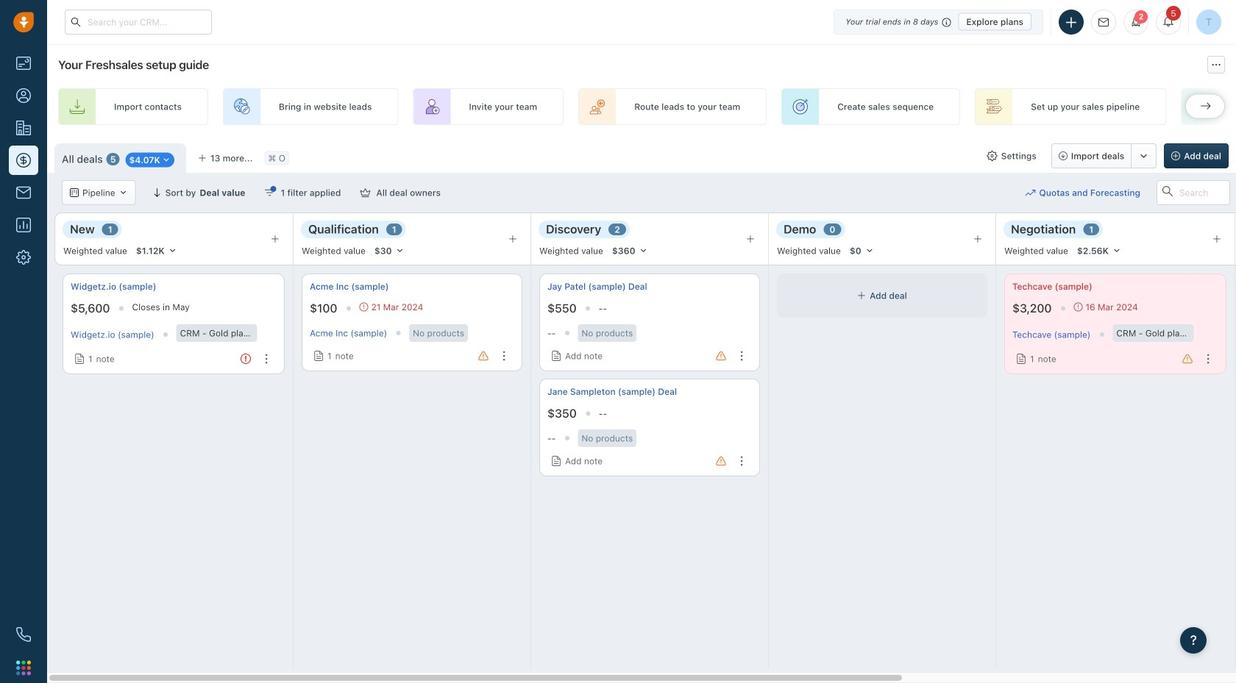 Task type: describe. For each thing, give the bounding box(es) containing it.
Search your CRM... text field
[[65, 10, 212, 35]]

Search field
[[1157, 180, 1230, 205]]

send email image
[[1099, 18, 1109, 27]]



Task type: locate. For each thing, give the bounding box(es) containing it.
container_wx8msf4aqz5i3rn1 image
[[162, 155, 171, 164], [1025, 188, 1036, 198], [857, 291, 866, 300], [359, 303, 368, 312], [1074, 303, 1083, 312], [314, 351, 324, 361]]

container_wx8msf4aqz5i3rn1 image
[[987, 151, 998, 161], [265, 188, 275, 198], [360, 188, 370, 198], [70, 188, 79, 197], [119, 188, 128, 197], [551, 351, 562, 361], [74, 354, 85, 364], [1016, 354, 1027, 364], [551, 456, 562, 467]]

freshworks switcher image
[[16, 661, 31, 676]]

group
[[1051, 144, 1157, 169]]

phone element
[[9, 620, 38, 650]]

phone image
[[16, 628, 31, 642]]



Task type: vqa. For each thing, say whether or not it's contained in the screenshot.
PHONE 'element'
yes



